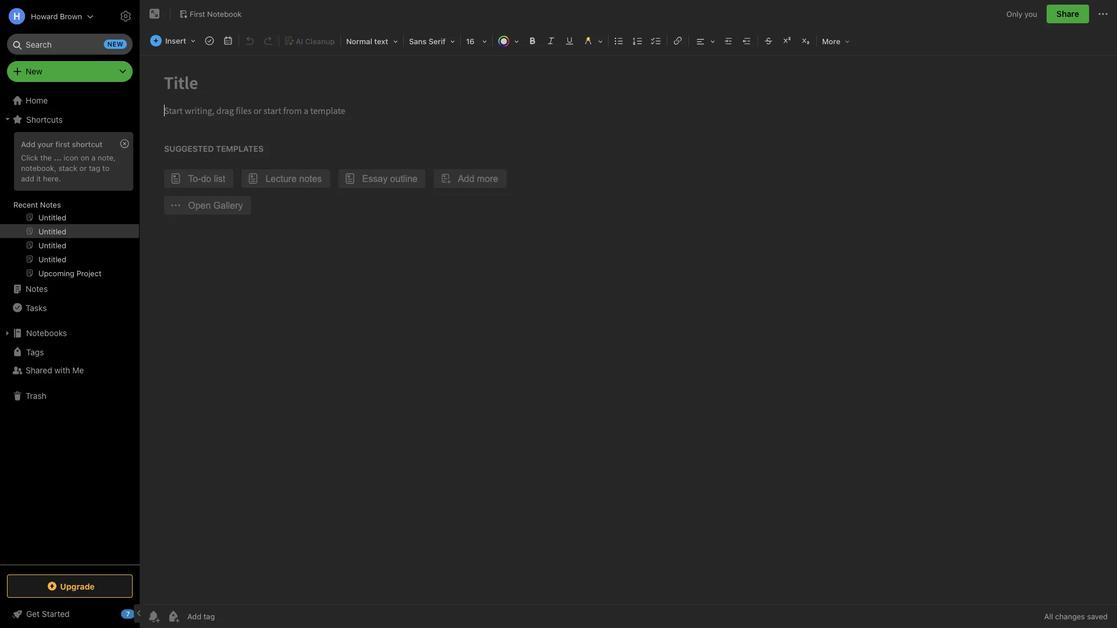 Task type: locate. For each thing, give the bounding box(es) containing it.
stack
[[59, 164, 77, 172]]

italic image
[[543, 33, 560, 49]]

recent notes
[[13, 200, 61, 209]]

Font size field
[[462, 33, 491, 49]]

Font family field
[[405, 33, 459, 49]]

More actions field
[[1097, 5, 1111, 23]]

strikethrough image
[[761, 33, 777, 49]]

first
[[55, 140, 70, 148]]

notebooks link
[[0, 324, 139, 343]]

tasks
[[26, 303, 47, 313]]

group containing add your first shortcut
[[0, 129, 139, 285]]

Alignment field
[[691, 33, 720, 49]]

only you
[[1007, 9, 1038, 18]]

notes
[[40, 200, 61, 209], [26, 284, 48, 294]]

click
[[21, 153, 38, 162]]

all changes saved
[[1045, 613, 1109, 622]]

Heading level field
[[342, 33, 402, 49]]

tags button
[[0, 343, 139, 362]]

16
[[466, 37, 475, 46]]

icon on a note, notebook, stack or tag to add it here.
[[21, 153, 116, 183]]

Note Editor text field
[[140, 56, 1118, 605]]

tree
[[0, 91, 140, 565]]

home link
[[0, 91, 140, 110]]

text
[[375, 37, 389, 46]]

notes up 'tasks' on the left
[[26, 284, 48, 294]]

indent image
[[721, 33, 737, 49]]

notes link
[[0, 280, 139, 299]]

shared
[[26, 366, 52, 376]]

add tag image
[[167, 610, 180, 624]]

home
[[26, 96, 48, 105]]

click the ...
[[21, 153, 62, 162]]

get
[[26, 610, 40, 620]]

note window element
[[140, 0, 1118, 629]]

upgrade button
[[7, 575, 133, 599]]

sans serif
[[409, 37, 446, 46]]

more actions image
[[1097, 7, 1111, 21]]

first notebook
[[190, 9, 242, 18]]

sans
[[409, 37, 427, 46]]

here.
[[43, 174, 61, 183]]

shared with me link
[[0, 362, 139, 380]]

normal
[[346, 37, 373, 46]]

first notebook button
[[175, 6, 246, 22]]

Add tag field
[[186, 612, 274, 622]]

Account field
[[0, 5, 94, 28]]

group
[[0, 129, 139, 285]]

notebook
[[207, 9, 242, 18]]

insert link image
[[670, 33, 686, 49]]

howard brown
[[31, 12, 82, 21]]

tree containing home
[[0, 91, 140, 565]]

0 vertical spatial notes
[[40, 200, 61, 209]]

Insert field
[[147, 33, 200, 49]]

get started
[[26, 610, 70, 620]]

tags
[[26, 347, 44, 357]]

expand notebooks image
[[3, 329, 12, 338]]

calendar event image
[[220, 33, 236, 49]]

changes
[[1056, 613, 1086, 622]]

icon
[[64, 153, 79, 162]]

7
[[126, 611, 130, 619]]

tasks button
[[0, 299, 139, 317]]

shortcuts button
[[0, 110, 139, 129]]

bulleted list image
[[611, 33, 628, 49]]

...
[[54, 153, 62, 162]]

superscript image
[[780, 33, 796, 49]]

shared with me
[[26, 366, 84, 376]]

add a reminder image
[[147, 610, 161, 624]]

tag
[[89, 164, 100, 172]]

notes right recent
[[40, 200, 61, 209]]

new
[[26, 67, 42, 76]]

trash
[[26, 392, 46, 401]]

outdent image
[[739, 33, 756, 49]]

numbered list image
[[630, 33, 646, 49]]

expand note image
[[148, 7, 162, 21]]



Task type: describe. For each thing, give the bounding box(es) containing it.
you
[[1025, 9, 1038, 18]]

bold image
[[525, 33, 541, 49]]

it
[[36, 174, 41, 183]]

share button
[[1047, 5, 1090, 23]]

on
[[81, 153, 89, 162]]

shortcuts
[[26, 115, 63, 124]]

1 vertical spatial notes
[[26, 284, 48, 294]]

add
[[21, 174, 34, 183]]

insert
[[165, 36, 186, 45]]

notebooks
[[26, 329, 67, 338]]

Font color field
[[494, 33, 523, 49]]

shortcut
[[72, 140, 103, 148]]

normal text
[[346, 37, 389, 46]]

me
[[72, 366, 84, 376]]

more
[[823, 37, 841, 46]]

Help and Learning task checklist field
[[0, 606, 140, 624]]

settings image
[[119, 9, 133, 23]]

note,
[[98, 153, 116, 162]]

Highlight field
[[579, 33, 607, 49]]

a
[[91, 153, 96, 162]]

upgrade
[[60, 582, 95, 592]]

new button
[[7, 61, 133, 82]]

all
[[1045, 613, 1054, 622]]

only
[[1007, 9, 1023, 18]]

howard
[[31, 12, 58, 21]]

your
[[37, 140, 53, 148]]

started
[[42, 610, 70, 620]]

with
[[54, 366, 70, 376]]

or
[[80, 164, 87, 172]]

group inside 'tree'
[[0, 129, 139, 285]]

click to collapse image
[[135, 607, 144, 621]]

Search text field
[[15, 34, 125, 55]]

More field
[[819, 33, 855, 49]]

notebook,
[[21, 164, 56, 172]]

the
[[40, 153, 52, 162]]

add
[[21, 140, 35, 148]]

recent
[[13, 200, 38, 209]]

serif
[[429, 37, 446, 46]]

new search field
[[15, 34, 127, 55]]

brown
[[60, 12, 82, 21]]

share
[[1057, 9, 1080, 19]]

first
[[190, 9, 205, 18]]

underline image
[[562, 33, 578, 49]]

saved
[[1088, 613, 1109, 622]]

trash link
[[0, 387, 139, 406]]

add your first shortcut
[[21, 140, 103, 148]]

to
[[102, 164, 109, 172]]

task image
[[201, 33, 218, 49]]

subscript image
[[798, 33, 815, 49]]

checklist image
[[649, 33, 665, 49]]

new
[[107, 40, 123, 48]]



Task type: vqa. For each thing, say whether or not it's contained in the screenshot.
Home
yes



